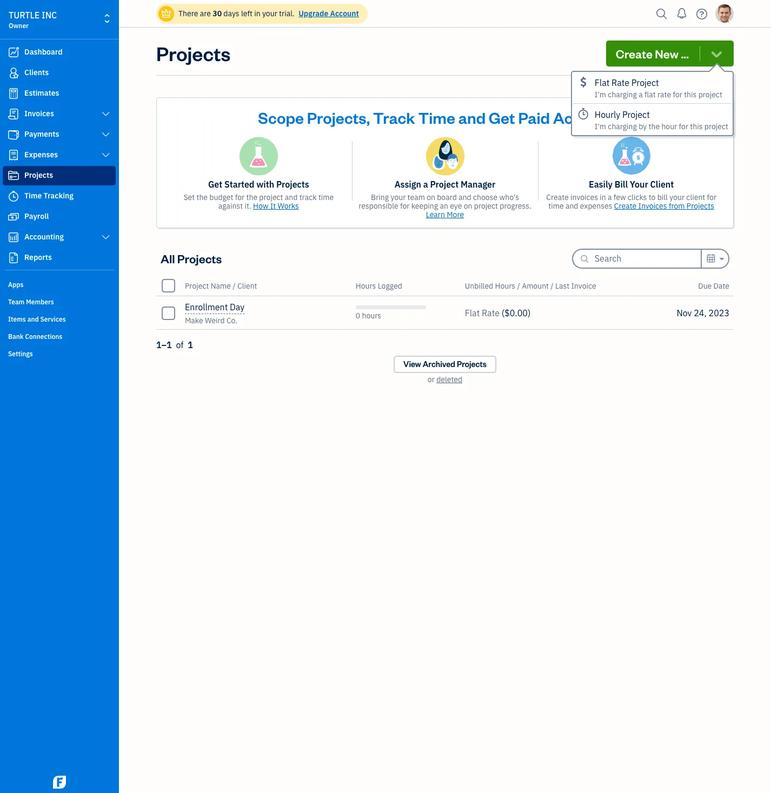 Task type: vqa. For each thing, say whether or not it's contained in the screenshot.
Start Timer
no



Task type: locate. For each thing, give the bounding box(es) containing it.
project down manager
[[474, 201, 498, 211]]

flat inside flat rate project i'm charging a flat rate for this project
[[595, 77, 610, 88]]

a left few
[[608, 193, 612, 202]]

a inside the create invoices in a few clicks to bill your client for time and expenses
[[608, 193, 612, 202]]

a inside the assign a project manager bring your team on board and choose who's responsible for keeping an eye on project progress. learn more
[[423, 179, 428, 190]]

the right 'set'
[[197, 193, 208, 202]]

0 vertical spatial in
[[254, 9, 261, 18]]

projects
[[156, 41, 231, 66], [24, 170, 53, 180], [276, 179, 309, 190], [687, 201, 715, 211], [177, 251, 222, 266], [457, 359, 487, 369]]

charging down hourly on the top
[[608, 122, 637, 131]]

/ left amount button
[[517, 281, 520, 291]]

eye
[[450, 201, 462, 211]]

create left the invoices
[[547, 193, 569, 202]]

for
[[673, 90, 683, 100], [679, 122, 689, 131], [235, 193, 245, 202], [707, 193, 717, 202], [400, 201, 410, 211]]

project inside hourly project i'm charging by the hour for this project
[[623, 109, 650, 120]]

chevron large down image
[[101, 151, 111, 160]]

project down the chevrondown icon
[[699, 90, 723, 100]]

chevron large down image inside invoices link
[[101, 110, 111, 118]]

time
[[319, 193, 334, 202], [549, 201, 564, 211]]

on right eye
[[464, 201, 473, 211]]

create for create invoices from projects
[[614, 201, 637, 211]]

0 horizontal spatial a
[[423, 179, 428, 190]]

flat
[[595, 77, 610, 88], [465, 308, 480, 318]]

on right team
[[427, 193, 435, 202]]

projects down there
[[156, 41, 231, 66]]

time inside set the budget for the project and track time against it.
[[319, 193, 334, 202]]

rate left (
[[482, 308, 500, 318]]

this
[[684, 90, 697, 100], [690, 122, 703, 131]]

settings link
[[3, 346, 116, 362]]

chevron large down image for accounting
[[101, 233, 111, 242]]

create new …
[[616, 46, 689, 61]]

0 horizontal spatial invoices
[[24, 109, 54, 118]]

1 / from the left
[[233, 281, 236, 291]]

2 horizontal spatial the
[[649, 122, 660, 131]]

for right rate
[[673, 90, 683, 100]]

bring
[[371, 193, 389, 202]]

projects inside view archived projects or deleted
[[457, 359, 487, 369]]

estimate image
[[7, 88, 20, 99]]

1 vertical spatial charging
[[608, 122, 637, 131]]

for right hour
[[679, 122, 689, 131]]

projects,
[[307, 107, 370, 128]]

and left track
[[285, 193, 298, 202]]

last
[[556, 281, 570, 291]]

0 vertical spatial rate
[[612, 77, 630, 88]]

bank connections link
[[3, 328, 116, 345]]

your down assign at the top right of the page
[[391, 193, 406, 202]]

time up assign a project manager image
[[418, 107, 455, 128]]

1 horizontal spatial time
[[418, 107, 455, 128]]

0 vertical spatial a
[[639, 90, 643, 100]]

0 horizontal spatial time
[[24, 191, 42, 201]]

are
[[200, 9, 211, 18]]

2 / from the left
[[517, 281, 520, 291]]

your
[[262, 9, 277, 18], [391, 193, 406, 202], [670, 193, 685, 202]]

1 horizontal spatial hours
[[495, 281, 516, 291]]

keeping
[[412, 201, 438, 211]]

chevron large down image inside accounting link
[[101, 233, 111, 242]]

0 hours
[[356, 311, 381, 321]]

in down easily
[[600, 193, 606, 202]]

create new … button
[[606, 41, 734, 67]]

amount
[[522, 281, 549, 291]]

time right track
[[319, 193, 334, 202]]

of
[[176, 340, 184, 351]]

i'm down hourly on the top
[[595, 122, 606, 131]]

project name button
[[185, 281, 231, 291]]

get up budget
[[208, 179, 222, 190]]

1 chevron large down image from the top
[[101, 110, 111, 118]]

project up enrollment at the top left of the page
[[185, 281, 209, 291]]

1 charging from the top
[[608, 90, 637, 100]]

inc
[[42, 10, 57, 21]]

project
[[632, 77, 659, 88], [623, 109, 650, 120], [430, 179, 459, 190], [185, 281, 209, 291]]

clicks
[[628, 193, 647, 202]]

and left expenses
[[566, 201, 579, 211]]

client up the bill
[[651, 179, 674, 190]]

for inside flat rate project i'm charging a flat rate for this project
[[673, 90, 683, 100]]

bill
[[658, 193, 668, 202]]

2 horizontal spatial a
[[639, 90, 643, 100]]

flat up hourly on the top
[[595, 77, 610, 88]]

your right the bill
[[670, 193, 685, 202]]

for right client
[[707, 193, 717, 202]]

from
[[669, 201, 685, 211]]

unbilled hours button
[[465, 281, 516, 291]]

2 vertical spatial a
[[608, 193, 612, 202]]

a up team
[[423, 179, 428, 190]]

paid
[[518, 107, 550, 128]]

flat down unbilled
[[465, 308, 480, 318]]

payroll
[[24, 212, 49, 221]]

0 vertical spatial chevron large down image
[[101, 110, 111, 118]]

create inside 'dropdown button'
[[616, 46, 653, 61]]

create left new
[[616, 46, 653, 61]]

0 vertical spatial this
[[684, 90, 697, 100]]

create inside the create invoices in a few clicks to bill your client for time and expenses
[[547, 193, 569, 202]]

project inside the assign a project manager bring your team on board and choose who's responsible for keeping an eye on project progress. learn more
[[474, 201, 498, 211]]

and right items
[[27, 315, 39, 323]]

0 horizontal spatial /
[[233, 281, 236, 291]]

1 vertical spatial this
[[690, 122, 703, 131]]

rate for (
[[482, 308, 500, 318]]

0 vertical spatial invoices
[[24, 109, 54, 118]]

project up flat
[[632, 77, 659, 88]]

and right board
[[459, 193, 472, 202]]

1 vertical spatial client
[[237, 281, 257, 291]]

rate up hourly on the top
[[612, 77, 630, 88]]

owner
[[9, 22, 29, 30]]

i'm
[[595, 90, 606, 100], [595, 122, 606, 131]]

rate
[[658, 90, 671, 100]]

chart image
[[7, 232, 20, 243]]

for left keeping
[[400, 201, 410, 211]]

create down bill
[[614, 201, 637, 211]]

project up by
[[623, 109, 650, 120]]

new
[[655, 46, 679, 61]]

/ for client
[[233, 281, 236, 291]]

accurately
[[553, 107, 632, 128]]

payments
[[24, 129, 59, 139]]

days
[[224, 9, 239, 18]]

your left trial.
[[262, 9, 277, 18]]

1 horizontal spatial flat
[[595, 77, 610, 88]]

the down get started with projects on the left top
[[246, 193, 258, 202]]

0 vertical spatial client
[[651, 179, 674, 190]]

0 horizontal spatial your
[[262, 9, 277, 18]]

your inside the assign a project manager bring your team on board and choose who's responsible for keeping an eye on project progress. learn more
[[391, 193, 406, 202]]

1 vertical spatial i'm
[[595, 122, 606, 131]]

1 horizontal spatial /
[[517, 281, 520, 291]]

/ left last
[[551, 281, 554, 291]]

set
[[184, 193, 195, 202]]

day
[[230, 302, 245, 313]]

0 horizontal spatial get
[[208, 179, 222, 190]]

1 vertical spatial in
[[600, 193, 606, 202]]

2 chevron large down image from the top
[[101, 130, 111, 139]]

view archived projects link
[[394, 356, 497, 373]]

1 horizontal spatial in
[[600, 193, 606, 202]]

settings
[[8, 350, 33, 358]]

track
[[373, 107, 415, 128]]

invoices
[[571, 193, 598, 202]]

hours right unbilled
[[495, 281, 516, 291]]

1 horizontal spatial client
[[651, 179, 674, 190]]

1 horizontal spatial the
[[246, 193, 258, 202]]

tracking
[[44, 191, 74, 201]]

expense image
[[7, 150, 20, 161]]

2 horizontal spatial /
[[551, 281, 554, 291]]

scope projects, track time and get paid accurately
[[258, 107, 632, 128]]

1 vertical spatial time
[[24, 191, 42, 201]]

1 horizontal spatial get
[[489, 107, 515, 128]]

chevrondown image
[[709, 46, 724, 61]]

weird
[[205, 316, 225, 326]]

0 vertical spatial i'm
[[595, 90, 606, 100]]

1 hours from the left
[[356, 281, 376, 291]]

this right rate
[[684, 90, 697, 100]]

apps
[[8, 281, 24, 289]]

project inside flat rate project i'm charging a flat rate for this project
[[699, 90, 723, 100]]

hours left logged
[[356, 281, 376, 291]]

i'm up hourly on the top
[[595, 90, 606, 100]]

0 hours link
[[351, 296, 461, 330]]

1 vertical spatial chevron large down image
[[101, 130, 111, 139]]

0 vertical spatial charging
[[608, 90, 637, 100]]

rate
[[612, 77, 630, 88], [482, 308, 500, 318]]

projects up track
[[276, 179, 309, 190]]

0 horizontal spatial client
[[237, 281, 257, 291]]

time left the invoices
[[549, 201, 564, 211]]

turtle inc owner
[[9, 10, 57, 30]]

the right by
[[649, 122, 660, 131]]

dashboard image
[[7, 47, 20, 58]]

client up day
[[237, 281, 257, 291]]

0 vertical spatial flat
[[595, 77, 610, 88]]

client
[[687, 193, 706, 202]]

members
[[26, 298, 54, 306]]

1 horizontal spatial time
[[549, 201, 564, 211]]

0 horizontal spatial time
[[319, 193, 334, 202]]

archived
[[423, 359, 456, 369]]

project down with
[[259, 193, 283, 202]]

trial.
[[279, 9, 295, 18]]

a
[[639, 90, 643, 100], [423, 179, 428, 190], [608, 193, 612, 202]]

projects up deleted
[[457, 359, 487, 369]]

1 vertical spatial flat
[[465, 308, 480, 318]]

charging
[[608, 90, 637, 100], [608, 122, 637, 131]]

client image
[[7, 68, 20, 78]]

time right timer image
[[24, 191, 42, 201]]

for inside hourly project i'm charging by the hour for this project
[[679, 122, 689, 131]]

client
[[651, 179, 674, 190], [237, 281, 257, 291]]

bill
[[615, 179, 628, 190]]

project right hour
[[705, 122, 729, 131]]

all
[[161, 251, 175, 266]]

create for create new …
[[616, 46, 653, 61]]

2 horizontal spatial your
[[670, 193, 685, 202]]

amount button
[[522, 281, 549, 291]]

2 charging from the top
[[608, 122, 637, 131]]

2 vertical spatial chevron large down image
[[101, 233, 111, 242]]

left
[[241, 9, 253, 18]]

a left flat
[[639, 90, 643, 100]]

hourly
[[595, 109, 621, 120]]

chevron large down image for payments
[[101, 130, 111, 139]]

1 vertical spatial rate
[[482, 308, 500, 318]]

project up board
[[430, 179, 459, 190]]

2 i'm from the top
[[595, 122, 606, 131]]

1 vertical spatial a
[[423, 179, 428, 190]]

get started with projects
[[208, 179, 309, 190]]

0 horizontal spatial rate
[[482, 308, 500, 318]]

1 horizontal spatial a
[[608, 193, 612, 202]]

team
[[8, 298, 24, 306]]

projects up project name button
[[177, 251, 222, 266]]

account
[[330, 9, 359, 18]]

projects down expenses
[[24, 170, 53, 180]]

1
[[188, 340, 193, 351]]

/ left client button
[[233, 281, 236, 291]]

rate inside flat rate project i'm charging a flat rate for this project
[[612, 77, 630, 88]]

easily bill your client image
[[613, 137, 651, 175]]

timer image
[[7, 191, 20, 202]]

search image
[[653, 6, 671, 22]]

main element
[[0, 0, 146, 794]]

money image
[[7, 212, 20, 222]]

chevron large down image inside payments "link"
[[101, 130, 111, 139]]

get started with projects image
[[239, 137, 278, 176]]

0 horizontal spatial in
[[254, 9, 261, 18]]

due date button
[[699, 281, 730, 291]]

charging up hourly on the top
[[608, 90, 637, 100]]

this right hour
[[690, 122, 703, 131]]

0 horizontal spatial flat
[[465, 308, 480, 318]]

client for project name / client
[[237, 281, 257, 291]]

for left it.
[[235, 193, 245, 202]]

1 i'm from the top
[[595, 90, 606, 100]]

flat
[[645, 90, 656, 100]]

0 horizontal spatial hours
[[356, 281, 376, 291]]

in right left
[[254, 9, 261, 18]]

for inside the assign a project manager bring your team on board and choose who's responsible for keeping an eye on project progress. learn more
[[400, 201, 410, 211]]

project image
[[7, 170, 20, 181]]

Search text field
[[595, 250, 701, 267]]

3 chevron large down image from the top
[[101, 233, 111, 242]]

payments link
[[3, 125, 116, 144]]

i'm inside hourly project i'm charging by the hour for this project
[[595, 122, 606, 131]]

report image
[[7, 253, 20, 263]]

calendar image
[[706, 252, 716, 265]]

0 horizontal spatial on
[[427, 193, 435, 202]]

assign a project manager image
[[426, 137, 464, 176]]

get left paid
[[489, 107, 515, 128]]

1 horizontal spatial invoices
[[639, 201, 667, 211]]

enrollment
[[185, 302, 228, 313]]

1 horizontal spatial rate
[[612, 77, 630, 88]]

invoice
[[571, 281, 596, 291]]

manager
[[461, 179, 496, 190]]

expenses
[[24, 150, 58, 160]]

the inside hourly project i'm charging by the hour for this project
[[649, 122, 660, 131]]

chevron large down image
[[101, 110, 111, 118], [101, 130, 111, 139], [101, 233, 111, 242]]

1 horizontal spatial your
[[391, 193, 406, 202]]

an
[[440, 201, 448, 211]]

in
[[254, 9, 261, 18], [600, 193, 606, 202]]



Task type: describe. For each thing, give the bounding box(es) containing it.
to
[[649, 193, 656, 202]]

nov 24, 2023 link
[[625, 296, 734, 330]]

responsible
[[359, 201, 398, 211]]

unbilled hours / amount / last invoice
[[465, 281, 596, 291]]

dashboard
[[24, 47, 63, 57]]

make
[[185, 316, 203, 326]]

time inside main element
[[24, 191, 42, 201]]

how
[[253, 201, 269, 211]]

it
[[270, 201, 276, 211]]

project inside flat rate project i'm charging a flat rate for this project
[[632, 77, 659, 88]]

freshbooks image
[[51, 776, 68, 789]]

upgrade account link
[[297, 9, 359, 18]]

1 vertical spatial invoices
[[639, 201, 667, 211]]

dashboard link
[[3, 43, 116, 62]]

and inside the assign a project manager bring your team on board and choose who's responsible for keeping an eye on project progress. learn more
[[459, 193, 472, 202]]

date
[[714, 281, 730, 291]]

against
[[218, 201, 243, 211]]

client button
[[237, 281, 257, 291]]

expenses link
[[3, 146, 116, 165]]

)
[[528, 308, 531, 318]]

a inside flat rate project i'm charging a flat rate for this project
[[639, 90, 643, 100]]

flat rate ( $0.00 )
[[465, 308, 531, 318]]

works
[[278, 201, 299, 211]]

…
[[681, 46, 689, 61]]

3 / from the left
[[551, 281, 554, 291]]

assign a project manager bring your team on board and choose who's responsible for keeping an eye on project progress. learn more
[[359, 179, 532, 220]]

notifications image
[[673, 3, 691, 24]]

30
[[213, 9, 222, 18]]

easily
[[589, 179, 613, 190]]

charging inside flat rate project i'm charging a flat rate for this project
[[608, 90, 637, 100]]

hourly project i'm charging by the hour for this project
[[595, 109, 729, 131]]

this inside hourly project i'm charging by the hour for this project
[[690, 122, 703, 131]]

more
[[447, 210, 464, 220]]

and inside items and services link
[[27, 315, 39, 323]]

1 horizontal spatial on
[[464, 201, 473, 211]]

rate for project
[[612, 77, 630, 88]]

nov
[[677, 308, 692, 318]]

projects inside main element
[[24, 170, 53, 180]]

apps link
[[3, 276, 116, 293]]

for inside the create invoices in a few clicks to bill your client for time and expenses
[[707, 193, 717, 202]]

assign
[[395, 179, 421, 190]]

scope
[[258, 107, 304, 128]]

enrollment day make weird co.
[[185, 302, 245, 326]]

and inside the create invoices in a few clicks to bill your client for time and expenses
[[566, 201, 579, 211]]

how it works
[[253, 201, 299, 211]]

0 vertical spatial time
[[418, 107, 455, 128]]

projects right the from
[[687, 201, 715, 211]]

client for easily bill your client
[[651, 179, 674, 190]]

payment image
[[7, 129, 20, 140]]

1 vertical spatial get
[[208, 179, 222, 190]]

reports
[[24, 253, 52, 262]]

your inside the create invoices in a few clicks to bill your client for time and expenses
[[670, 193, 685, 202]]

create for create invoices in a few clicks to bill your client for time and expenses
[[547, 193, 569, 202]]

hours logged
[[356, 281, 402, 291]]

bank connections
[[8, 333, 62, 341]]

logged
[[378, 281, 402, 291]]

nov 24, 2023
[[677, 308, 730, 318]]

flat for flat rate ( $0.00 )
[[465, 308, 480, 318]]

project name / client
[[185, 281, 257, 291]]

2 hours from the left
[[495, 281, 516, 291]]

clients
[[24, 68, 49, 77]]

invoice image
[[7, 109, 20, 120]]

/ for amount
[[517, 281, 520, 291]]

time tracking
[[24, 191, 74, 201]]

and up assign a project manager image
[[459, 107, 486, 128]]

estimates
[[24, 88, 59, 98]]

flat rate project i'm charging a flat rate for this project
[[595, 77, 723, 100]]

choose
[[473, 193, 498, 202]]

last invoice button
[[556, 281, 596, 291]]

$0.00
[[505, 308, 528, 318]]

0 vertical spatial get
[[489, 107, 515, 128]]

by
[[639, 122, 647, 131]]

started
[[224, 179, 254, 190]]

24,
[[694, 308, 707, 318]]

time tracking link
[[3, 187, 116, 206]]

all projects
[[161, 251, 222, 266]]

in inside the create invoices in a few clicks to bill your client for time and expenses
[[600, 193, 606, 202]]

chevron large down image for invoices
[[101, 110, 111, 118]]

project inside hourly project i'm charging by the hour for this project
[[705, 122, 729, 131]]

reports link
[[3, 248, 116, 268]]

0
[[356, 311, 360, 321]]

hour
[[662, 122, 677, 131]]

create invoices in a few clicks to bill your client for time and expenses
[[547, 193, 717, 211]]

time inside the create invoices in a few clicks to bill your client for time and expenses
[[549, 201, 564, 211]]

invoices inside main element
[[24, 109, 54, 118]]

go to help image
[[694, 6, 711, 22]]

estimates link
[[3, 84, 116, 103]]

your
[[630, 179, 648, 190]]

deleted link
[[437, 375, 463, 385]]

team
[[408, 193, 425, 202]]

1–1 of 1
[[156, 340, 193, 351]]

caretdown image
[[718, 252, 724, 265]]

items and services
[[8, 315, 66, 323]]

flat for flat rate project i'm charging a flat rate for this project
[[595, 77, 610, 88]]

and inside set the budget for the project and track time against it.
[[285, 193, 298, 202]]

bank
[[8, 333, 24, 341]]

view archived projects or deleted
[[404, 359, 487, 385]]

this inside flat rate project i'm charging a flat rate for this project
[[684, 90, 697, 100]]

0 horizontal spatial the
[[197, 193, 208, 202]]

2023
[[709, 308, 730, 318]]

charging inside hourly project i'm charging by the hour for this project
[[608, 122, 637, 131]]

accounting link
[[3, 228, 116, 247]]

due date
[[699, 281, 730, 291]]

or
[[428, 375, 435, 385]]

crown image
[[161, 8, 172, 19]]

for inside set the budget for the project and track time against it.
[[235, 193, 245, 202]]

it.
[[245, 201, 251, 211]]

i'm inside flat rate project i'm charging a flat rate for this project
[[595, 90, 606, 100]]

project inside set the budget for the project and track time against it.
[[259, 193, 283, 202]]

set the budget for the project and track time against it.
[[184, 193, 334, 211]]

project inside the assign a project manager bring your team on board and choose who's responsible for keeping an eye on project progress. learn more
[[430, 179, 459, 190]]

who's
[[500, 193, 519, 202]]

hours
[[362, 311, 381, 321]]

create invoices from projects
[[614, 201, 715, 211]]



